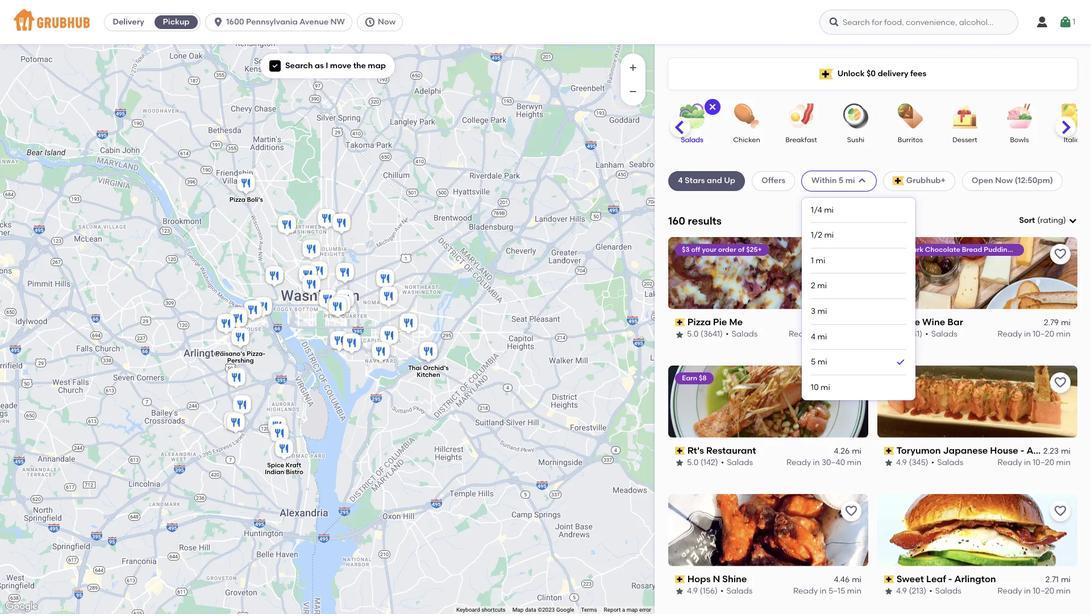 Task type: vqa. For each thing, say whether or not it's contained in the screenshot.


Task type: describe. For each thing, give the bounding box(es) containing it.
min for toryumon japanese house - arlington
[[1057, 458, 1071, 468]]

with
[[1014, 246, 1029, 254]]

spice
[[267, 462, 284, 469]]

sort ( rating )
[[1020, 216, 1067, 225]]

italian image
[[1055, 103, 1092, 129]]

subscription pass image for toryumon japanese house - arlington
[[885, 447, 895, 455]]

proceed to checkout button
[[976, 334, 1092, 354]]

5.0 for pizza pie me
[[688, 329, 699, 339]]

and
[[707, 176, 723, 186]]

min for verre wine bar
[[1057, 329, 1071, 339]]

4 stars and up
[[678, 176, 736, 186]]

open
[[972, 176, 994, 186]]

the
[[354, 61, 366, 71]]

t.h.a.i. in shirlington image
[[225, 411, 247, 436]]

as
[[315, 61, 324, 71]]

min for rt's restaurant
[[848, 458, 862, 468]]

• for -
[[930, 586, 933, 596]]

verre
[[897, 317, 921, 327]]

$0
[[867, 69, 876, 78]]

delivery
[[878, 69, 909, 78]]

pickup button
[[152, 13, 200, 31]]

pudding
[[985, 246, 1013, 254]]

banana blossom bistro - union market dc image
[[374, 267, 397, 292]]

delivery
[[113, 17, 144, 27]]

(
[[1038, 216, 1041, 225]]

svg image for search as i move the map
[[272, 63, 279, 69]]

4.9 for sweet leaf - arlington
[[897, 586, 908, 596]]

pershing
[[227, 357, 254, 365]]

5–15
[[829, 586, 846, 596]]

min for sweet leaf - arlington
[[1057, 586, 1071, 596]]

list box containing 1/4 mi
[[812, 198, 907, 400]]

house
[[991, 445, 1019, 456]]

breakfast image
[[782, 103, 822, 129]]

in for toryumon japanese house - arlington
[[1025, 458, 1032, 468]]

in for verre wine bar
[[1025, 329, 1032, 339]]

2
[[812, 281, 816, 291]]

Search for food, convenience, alcohol... search field
[[820, 10, 1019, 35]]

dark
[[908, 246, 924, 254]]

10–20 for sweet leaf - arlington
[[1033, 586, 1055, 596]]

)
[[1064, 216, 1067, 225]]

restaurant
[[707, 445, 757, 456]]

4 for 4 stars and up
[[678, 176, 683, 186]]

in for hops n shine
[[820, 586, 827, 596]]

• for house
[[932, 458, 935, 468]]

rt's restaurant image
[[266, 415, 289, 440]]

japanese
[[944, 445, 989, 456]]

10–20 for verre wine bar
[[1033, 329, 1055, 339]]

to
[[1045, 339, 1054, 349]]

svg image for 1600 pennsylvania avenue nw
[[213, 16, 224, 28]]

mi for 5 mi
[[818, 357, 828, 367]]

panera bread image
[[252, 295, 275, 320]]

dessert
[[953, 136, 978, 144]]

mi for 2.79 mi
[[1062, 318, 1071, 328]]

mi for 1/4 mi
[[825, 205, 834, 215]]

bub and pop's image
[[300, 273, 323, 298]]

within
[[812, 176, 837, 186]]

subscription pass image for rt's restaurant
[[676, 447, 686, 455]]

map region
[[0, 39, 686, 614]]

• salads for leaf
[[930, 586, 962, 596]]

30–40
[[822, 458, 846, 468]]

1/2
[[812, 230, 823, 240]]

hipcityveg chinatown image
[[334, 288, 357, 313]]

4.9 for hops n shine
[[688, 586, 698, 596]]

free dark chocolate bread pudding with your order of $15+
[[892, 246, 1089, 254]]

lalibela image
[[334, 261, 357, 286]]

pizza d'oro image
[[316, 207, 338, 232]]

(3641)
[[701, 329, 723, 339]]

error
[[640, 607, 652, 613]]

up
[[725, 176, 736, 186]]

pizza pie me logo image
[[669, 237, 869, 309]]

salads for leaf
[[936, 586, 962, 596]]

in for sweet leaf - arlington
[[1025, 586, 1032, 596]]

3 mi
[[812, 306, 828, 316]]

ready for hops n shine
[[794, 586, 818, 596]]

now inside button
[[378, 17, 396, 27]]

data
[[525, 607, 537, 613]]

bread
[[963, 246, 983, 254]]

• right (41)
[[926, 329, 929, 339]]

4.9 (156)
[[688, 586, 718, 596]]

google
[[557, 607, 575, 613]]

ready in 10–20 min for verre wine bar
[[998, 329, 1071, 339]]

save this restaurant button for hops n shine
[[842, 501, 862, 521]]

5 inside option
[[812, 357, 816, 367]]

offers
[[762, 176, 786, 186]]

star icon image for hops n shine
[[676, 587, 685, 596]]

map data ©2023 google
[[513, 607, 575, 613]]

momo navy yard image
[[341, 332, 363, 357]]

kitchen
[[417, 371, 440, 379]]

0 vertical spatial -
[[1021, 445, 1025, 456]]

results
[[688, 214, 722, 227]]

grazie grazie image
[[328, 329, 351, 354]]

pizza for pizza boli's
[[230, 196, 246, 204]]

city sliders image
[[263, 264, 286, 289]]

10–20 for toryumon japanese house - arlington
[[1033, 458, 1055, 468]]

none field containing sort
[[1020, 215, 1078, 227]]

4.26
[[835, 446, 850, 456]]

grubhub plus flag logo image for grubhub+
[[893, 177, 905, 186]]

160
[[669, 214, 686, 227]]

$25+
[[747, 246, 762, 254]]

n
[[713, 574, 721, 584]]

emmy squared image
[[370, 340, 392, 365]]

shortcuts
[[482, 607, 506, 613]]

• down rt's restaurant
[[721, 458, 725, 468]]

1 for 1 mi
[[812, 256, 814, 265]]

le pain quotidien (clarendon blvd) image
[[215, 312, 238, 337]]

2 your from the left
[[1030, 246, 1045, 254]]

sushi
[[848, 136, 865, 144]]

0 vertical spatial 5
[[839, 176, 844, 186]]

1 horizontal spatial arlington
[[1027, 445, 1069, 456]]

• for me
[[726, 329, 729, 339]]

ready in 10–20 min for toryumon japanese house - arlington
[[998, 458, 1071, 468]]

rt's restaurant logo image
[[669, 365, 869, 438]]

mi for 4 mi
[[818, 332, 828, 342]]

bistro
[[286, 469, 304, 476]]

dessert image
[[946, 103, 986, 129]]

hops
[[688, 574, 711, 584]]

5 mi option
[[812, 350, 907, 375]]

off
[[692, 246, 701, 254]]

2.23 mi
[[1044, 446, 1071, 456]]

salads down wine
[[932, 329, 958, 339]]

fees
[[911, 69, 927, 78]]

svg image for now
[[364, 16, 376, 28]]

salads image
[[673, 103, 713, 129]]

mikko nordic fine food image
[[308, 259, 330, 284]]

rating
[[1041, 216, 1064, 225]]

star icon image for pizza pie me
[[676, 330, 685, 339]]

lost dog cafe (columbia pike) image
[[225, 366, 248, 391]]

pizza for pizza pie me
[[688, 317, 711, 327]]

1 for 1
[[1073, 17, 1076, 27]]

courthaus social image
[[227, 307, 250, 332]]

spice kraft indian bistro image
[[273, 437, 296, 462]]

1 horizontal spatial map
[[627, 607, 638, 613]]

chicken image
[[727, 103, 767, 129]]

©2023
[[538, 607, 555, 613]]

potbelly sandwich works image
[[317, 288, 339, 313]]

toryumon
[[897, 445, 941, 456]]

1600
[[226, 17, 244, 27]]

thai orchid's kitchen image
[[417, 340, 440, 365]]

terms link
[[581, 607, 597, 613]]

burritos
[[898, 136, 924, 144]]

paisano's pizza- pershing thai orchid's kitchen
[[216, 351, 449, 379]]

4.21
[[836, 318, 850, 328]]

now button
[[357, 13, 408, 31]]

4.46
[[835, 575, 850, 585]]

avenue
[[300, 17, 329, 27]]

toryumon japanese house - arlington
[[897, 445, 1069, 456]]

1600 pennsylvania avenue nw
[[226, 17, 345, 27]]



Task type: locate. For each thing, give the bounding box(es) containing it.
mi right 4.26 on the bottom of the page
[[853, 446, 862, 456]]

1 vertical spatial map
[[627, 607, 638, 613]]

mi
[[846, 176, 856, 186], [825, 205, 834, 215], [825, 230, 834, 240], [816, 256, 826, 265], [818, 281, 827, 291], [818, 306, 828, 316], [853, 318, 862, 328], [1062, 318, 1071, 328], [818, 332, 828, 342], [818, 357, 828, 367], [821, 383, 831, 392], [853, 446, 862, 456], [1062, 446, 1071, 456], [853, 575, 862, 585], [1062, 575, 1071, 585]]

(156)
[[700, 586, 718, 596]]

spice kraft indian bistro
[[265, 462, 304, 476]]

hops n shine
[[688, 574, 748, 584]]

ready for verre wine bar
[[998, 329, 1023, 339]]

pizza boli's image
[[235, 172, 258, 197]]

in for rt's restaurant
[[814, 458, 820, 468]]

ready in 10–20 min down 2.79
[[998, 329, 1071, 339]]

(12:50pm)
[[1016, 176, 1054, 186]]

svg image left chicken image
[[709, 102, 718, 111]]

1 ready in 10–20 min from the top
[[998, 329, 1071, 339]]

0 vertical spatial arlington
[[1027, 445, 1069, 456]]

in for pizza pie me
[[816, 329, 823, 339]]

0 vertical spatial grubhub plus flag logo image
[[820, 69, 833, 79]]

paisano's pizza-pershing image
[[229, 326, 252, 351]]

svg image inside now button
[[364, 16, 376, 28]]

map right the
[[368, 61, 386, 71]]

pennsylvania
[[246, 17, 298, 27]]

2.71 mi
[[1046, 575, 1071, 585]]

mi for 10 mi
[[821, 383, 831, 392]]

• salads for pie
[[726, 329, 758, 339]]

star icon image for toryumon japanese house - arlington
[[885, 459, 894, 468]]

sweetgreen image
[[297, 263, 320, 288]]

5.0 (3641)
[[688, 329, 723, 339]]

- right house
[[1021, 445, 1025, 456]]

• down hops n shine
[[721, 586, 724, 596]]

salads for n
[[727, 586, 753, 596]]

5.0 (142)
[[688, 458, 719, 468]]

google image
[[3, 599, 40, 614]]

keyboard shortcuts button
[[457, 606, 506, 614]]

subscription pass image left verre
[[885, 319, 895, 326]]

mi for 4.21 mi
[[853, 318, 862, 328]]

toryumon japanese house - arlington image
[[242, 299, 264, 324]]

star icon image for rt's restaurant
[[676, 459, 685, 468]]

$3 off your order of $25+
[[682, 246, 762, 254]]

free
[[892, 246, 906, 254]]

-
[[1021, 445, 1025, 456], [949, 574, 953, 584]]

0 horizontal spatial 4
[[678, 176, 683, 186]]

rt's restaurant
[[688, 445, 757, 456]]

svg image inside 1600 pennsylvania avenue nw "button"
[[213, 16, 224, 28]]

order left $15+
[[1046, 246, 1065, 254]]

grubhub+
[[907, 176, 946, 186]]

mi for 2.23 mi
[[1062, 446, 1071, 456]]

• for shine
[[721, 586, 724, 596]]

subscription pass image for verre wine bar
[[885, 319, 895, 326]]

grubhub plus flag logo image
[[820, 69, 833, 79], [893, 177, 905, 186]]

•
[[726, 329, 729, 339], [926, 329, 929, 339], [721, 458, 725, 468], [932, 458, 935, 468], [721, 586, 724, 596], [930, 586, 933, 596]]

• salads down shine
[[721, 586, 753, 596]]

ready in 15–25 min
[[789, 329, 862, 339]]

1 vertical spatial grubhub plus flag logo image
[[893, 177, 905, 186]]

mi for 2 mi
[[818, 281, 827, 291]]

0 horizontal spatial -
[[949, 574, 953, 584]]

pizza
[[230, 196, 246, 204], [688, 317, 711, 327]]

0 horizontal spatial grubhub plus flag logo image
[[820, 69, 833, 79]]

main navigation navigation
[[0, 0, 1092, 44]]

subscription pass image for sweet leaf - arlington
[[885, 575, 895, 583]]

mandarin carry out image
[[398, 312, 420, 337]]

save this restaurant image
[[845, 247, 859, 261], [1054, 247, 1068, 261], [1054, 376, 1068, 389], [1054, 504, 1068, 518]]

keyboard shortcuts
[[457, 607, 506, 613]]

your right off
[[702, 246, 717, 254]]

min down 4.26 mi
[[848, 458, 862, 468]]

fresh med image
[[276, 213, 299, 238]]

4 left 15–25
[[812, 332, 816, 342]]

salads for restaurant
[[727, 458, 754, 468]]

save this restaurant button for toryumon japanese house - arlington
[[1051, 372, 1071, 393]]

wine
[[923, 317, 946, 327]]

1 5.0 from the top
[[688, 329, 699, 339]]

grubhub plus flag logo image left grubhub+
[[893, 177, 905, 186]]

0 horizontal spatial order
[[719, 246, 737, 254]]

svg image left 1 button at the top right of the page
[[1036, 15, 1050, 29]]

mi for 2.71 mi
[[1062, 575, 1071, 585]]

order left $25+
[[719, 246, 737, 254]]

1 vertical spatial pizza
[[688, 317, 711, 327]]

mi right 10
[[821, 383, 831, 392]]

0 vertical spatial ready in 10–20 min
[[998, 329, 1071, 339]]

• salads for restaurant
[[721, 458, 754, 468]]

4.9 (213)
[[897, 586, 927, 596]]

2.79 mi
[[1045, 318, 1071, 328]]

plus icon image
[[628, 62, 639, 73]]

2 vertical spatial 10–20
[[1033, 586, 1055, 596]]

1 vertical spatial 10–20
[[1033, 458, 1055, 468]]

0 horizontal spatial arlington
[[955, 574, 997, 584]]

now right nw
[[378, 17, 396, 27]]

hops n shine logo image
[[669, 494, 869, 566]]

svg image
[[1060, 15, 1073, 29], [213, 16, 224, 28], [364, 16, 376, 28], [272, 63, 279, 69], [858, 177, 867, 186]]

proceed
[[1011, 339, 1044, 349]]

0 horizontal spatial 5
[[812, 357, 816, 367]]

1 vertical spatial 5.0
[[688, 458, 699, 468]]

1 vertical spatial 4
[[812, 332, 816, 342]]

ready for pizza pie me
[[789, 329, 814, 339]]

subscription pass image left sweet
[[885, 575, 895, 583]]

pizza pie me
[[688, 317, 743, 327]]

• right '(345)'
[[932, 458, 935, 468]]

• salads down restaurant
[[721, 458, 754, 468]]

mi right 4.46
[[853, 575, 862, 585]]

3
[[812, 306, 816, 316]]

1 inside button
[[1073, 17, 1076, 27]]

sort
[[1020, 216, 1036, 225]]

4 for 4 mi
[[812, 332, 816, 342]]

arlington right 'leaf'
[[955, 574, 997, 584]]

mi for 4.46 mi
[[853, 575, 862, 585]]

of left $25+
[[738, 246, 745, 254]]

pizza pie me image
[[231, 394, 254, 419]]

min down 2.79 mi
[[1057, 329, 1071, 339]]

bar
[[948, 317, 964, 327]]

0 vertical spatial map
[[368, 61, 386, 71]]

(213)
[[910, 586, 927, 596]]

report
[[604, 607, 621, 613]]

ready in 10–20 min down 2.71
[[998, 586, 1071, 596]]

• salads down "sweet leaf - arlington"
[[930, 586, 962, 596]]

2 5.0 from the top
[[688, 458, 699, 468]]

star icon image left 4.9 (213)
[[885, 587, 894, 596]]

0 vertical spatial pizza
[[230, 196, 246, 204]]

subscription pass image left rt's
[[676, 447, 686, 455]]

1 horizontal spatial 5
[[839, 176, 844, 186]]

save this restaurant image
[[845, 504, 859, 518]]

arlington right house
[[1027, 445, 1069, 456]]

pizza-
[[247, 351, 266, 358]]

boli's
[[247, 196, 263, 204]]

15–25
[[824, 329, 846, 339]]

star icon image
[[676, 330, 685, 339], [676, 459, 685, 468], [885, 459, 894, 468], [676, 587, 685, 596], [885, 587, 894, 596]]

4.9 down hops
[[688, 586, 698, 596]]

mi for 1 mi
[[816, 256, 826, 265]]

min down 4.21 mi
[[848, 329, 862, 339]]

stars
[[685, 176, 705, 186]]

2 of from the left
[[1066, 246, 1073, 254]]

ready for sweet leaf - arlington
[[998, 586, 1023, 596]]

mi right within
[[846, 176, 856, 186]]

4.9 left '(345)'
[[897, 458, 908, 468]]

0 horizontal spatial pizza
[[230, 196, 246, 204]]

open now (12:50pm)
[[972, 176, 1054, 186]]

1 horizontal spatial pizza
[[688, 317, 711, 327]]

5 mi
[[812, 357, 828, 367]]

salads for pie
[[732, 329, 758, 339]]

sweet leaf - arlington
[[897, 574, 997, 584]]

svg image for 1
[[1060, 15, 1073, 29]]

5.0 for rt's restaurant
[[688, 458, 699, 468]]

mi for 3 mi
[[818, 306, 828, 316]]

keyboard
[[457, 607, 480, 613]]

0 horizontal spatial 1
[[812, 256, 814, 265]]

1 vertical spatial 5
[[812, 357, 816, 367]]

- right 'leaf'
[[949, 574, 953, 584]]

ready in 30–40 min
[[787, 458, 862, 468]]

grubhub plus flag logo image left the unlock
[[820, 69, 833, 79]]

star icon image left "4.9 (345)"
[[885, 459, 894, 468]]

2 mi
[[812, 281, 827, 291]]

move
[[330, 61, 352, 71]]

min down 2.23 mi
[[1057, 458, 1071, 468]]

4.9 down sweet
[[897, 586, 908, 596]]

star icon image left 5.0 (142) on the right bottom of the page
[[676, 459, 685, 468]]

1 horizontal spatial order
[[1046, 246, 1065, 254]]

mi right 1/4
[[825, 205, 834, 215]]

1 horizontal spatial now
[[996, 176, 1014, 186]]

1 horizontal spatial -
[[1021, 445, 1025, 456]]

ready in 10–20 min for sweet leaf - arlington
[[998, 586, 1071, 596]]

mi right the 4.21
[[853, 318, 862, 328]]

sushi image
[[837, 103, 876, 129]]

svg image
[[1036, 15, 1050, 29], [829, 16, 840, 28], [709, 102, 718, 111], [1069, 216, 1078, 225]]

arlington
[[1027, 445, 1069, 456], [955, 574, 997, 584]]

0 vertical spatial 4
[[678, 176, 683, 186]]

major's image
[[378, 285, 400, 310]]

4.9 for toryumon japanese house - arlington
[[897, 458, 908, 468]]

salads down shine
[[727, 586, 753, 596]]

salads for japanese
[[938, 458, 964, 468]]

• salads
[[726, 329, 758, 339], [721, 458, 754, 468], [932, 458, 964, 468], [721, 586, 753, 596], [930, 586, 962, 596]]

4 left stars
[[678, 176, 683, 186]]

1 your from the left
[[702, 246, 717, 254]]

mi down 3 mi
[[818, 332, 828, 342]]

1/4
[[812, 205, 823, 215]]

salads down japanese
[[938, 458, 964, 468]]

shine
[[723, 574, 748, 584]]

1 horizontal spatial your
[[1030, 246, 1045, 254]]

salads down me on the right bottom
[[732, 329, 758, 339]]

svg image inside 1 button
[[1060, 15, 1073, 29]]

leaf
[[927, 574, 947, 584]]

10–20 down 2.79
[[1033, 329, 1055, 339]]

4 mi
[[812, 332, 828, 342]]

order
[[719, 246, 737, 254], [1046, 246, 1065, 254]]

subscription pass image for pizza pie me
[[676, 319, 686, 326]]

toryumon japanese house - arlington logo image
[[878, 365, 1078, 438]]

mi inside 5 mi option
[[818, 357, 828, 367]]

0 horizontal spatial map
[[368, 61, 386, 71]]

4.46 mi
[[835, 575, 862, 585]]

subway® image
[[330, 293, 353, 318]]

0 horizontal spatial your
[[702, 246, 717, 254]]

• right (213)
[[930, 586, 933, 596]]

map right a
[[627, 607, 638, 613]]

5 up 10
[[812, 357, 816, 367]]

5.0 down rt's
[[688, 458, 699, 468]]

3 10–20 from the top
[[1033, 586, 1055, 596]]

1 10–20 from the top
[[1033, 329, 1055, 339]]

check icon image
[[896, 357, 907, 368]]

min down 4.46 mi
[[848, 586, 862, 596]]

160 results
[[669, 214, 722, 227]]

list box
[[812, 198, 907, 400]]

1 vertical spatial -
[[949, 574, 953, 584]]

subscription pass image
[[676, 575, 686, 583]]

svg image right the )
[[1069, 216, 1078, 225]]

hops n shine image
[[268, 422, 291, 447]]

2.71
[[1046, 575, 1060, 585]]

sweet leaf - arlington logo image
[[878, 494, 1078, 566]]

chocolate
[[926, 246, 961, 254]]

earn $8
[[682, 374, 707, 382]]

mi right 3
[[818, 306, 828, 316]]

minus icon image
[[628, 86, 639, 97]]

nw
[[331, 17, 345, 27]]

min down 2.71 mi
[[1057, 586, 1071, 596]]

now right open
[[996, 176, 1014, 186]]

bowls
[[1011, 136, 1030, 144]]

0 horizontal spatial of
[[738, 246, 745, 254]]

0 vertical spatial 10–20
[[1033, 329, 1055, 339]]

(41)
[[910, 329, 923, 339]]

mi for 4.26 mi
[[853, 446, 862, 456]]

5 right within
[[839, 176, 844, 186]]

proceed to checkout
[[1011, 339, 1092, 349]]

star icon image down subscription pass image
[[676, 587, 685, 596]]

ready for toryumon japanese house - arlington
[[998, 458, 1023, 468]]

2 vertical spatial ready in 10–20 min
[[998, 586, 1071, 596]]

10–20
[[1033, 329, 1055, 339], [1033, 458, 1055, 468], [1033, 586, 1055, 596]]

2 ready in 10–20 min from the top
[[998, 458, 1071, 468]]

salads down restaurant
[[727, 458, 754, 468]]

1 vertical spatial arlington
[[955, 574, 997, 584]]

manny & olga's pizza - petworth image
[[330, 212, 353, 237]]

map
[[513, 607, 524, 613]]

1 vertical spatial 1
[[812, 256, 814, 265]]

search as i move the map
[[285, 61, 386, 71]]

grubhub plus flag logo image for unlock $0 delivery fees
[[820, 69, 833, 79]]

burritos image
[[891, 103, 931, 129]]

4 inside list box
[[812, 332, 816, 342]]

earn
[[682, 374, 698, 382]]

mi for 1/2 mi
[[825, 230, 834, 240]]

star icon image for sweet leaf - arlington
[[885, 587, 894, 596]]

ready
[[789, 329, 814, 339], [998, 329, 1023, 339], [787, 458, 812, 468], [998, 458, 1023, 468], [794, 586, 818, 596], [998, 586, 1023, 596]]

mi right 2.71
[[1062, 575, 1071, 585]]

pizza up 5.0 (3641)
[[688, 317, 711, 327]]

subscription pass image left toryumon
[[885, 447, 895, 455]]

pizza inside map region
[[230, 196, 246, 204]]

1 order from the left
[[719, 246, 737, 254]]

mi right 2.79
[[1062, 318, 1071, 328]]

1 horizontal spatial grubhub plus flag logo image
[[893, 177, 905, 186]]

your right with
[[1030, 246, 1045, 254]]

mi right the "2"
[[818, 281, 827, 291]]

1 horizontal spatial of
[[1066, 246, 1073, 254]]

min for hops n shine
[[848, 586, 862, 596]]

10–20 down 2.23
[[1033, 458, 1055, 468]]

unlock $0 delivery fees
[[838, 69, 927, 78]]

report a map error
[[604, 607, 652, 613]]

2 order from the left
[[1046, 246, 1065, 254]]

ready in 10–20 min down 2.23
[[998, 458, 1071, 468]]

verre wine bar logo image
[[878, 237, 1078, 309]]

mi right 2.23
[[1062, 446, 1071, 456]]

taqueria al lado image
[[300, 238, 323, 263]]

• down pie
[[726, 329, 729, 339]]

1/4 mi
[[812, 205, 834, 215]]

1 of from the left
[[738, 246, 745, 254]]

1 vertical spatial ready in 10–20 min
[[998, 458, 1071, 468]]

rt's
[[688, 445, 705, 456]]

min for pizza pie me
[[848, 329, 862, 339]]

subscription pass image left pizza pie me
[[676, 319, 686, 326]]

map
[[368, 61, 386, 71], [627, 607, 638, 613]]

verre wine bar image
[[225, 305, 248, 330]]

1 horizontal spatial 4
[[812, 332, 816, 342]]

0 vertical spatial 5.0
[[688, 329, 699, 339]]

verre wine bar
[[897, 317, 964, 327]]

bowls image
[[1000, 103, 1040, 129]]

(142)
[[701, 458, 719, 468]]

delivery button
[[105, 13, 152, 31]]

star icon image left 5.0 (3641)
[[676, 330, 685, 339]]

• salads for n
[[721, 586, 753, 596]]

ichiban sushi & ramen image
[[222, 410, 245, 435]]

2 10–20 from the top
[[1033, 458, 1055, 468]]

svg image up the unlock
[[829, 16, 840, 28]]

sweet leaf - arlington image
[[227, 305, 250, 330]]

salads down the salads image
[[681, 136, 704, 144]]

pizza left 'boli's'
[[230, 196, 246, 204]]

of left $15+
[[1066, 246, 1073, 254]]

mi up 2 mi
[[816, 256, 826, 265]]

• salads for japanese
[[932, 458, 964, 468]]

1 mi
[[812, 256, 826, 265]]

0 horizontal spatial now
[[378, 17, 396, 27]]

5.0 left (3641)
[[688, 329, 699, 339]]

1 button
[[1060, 12, 1076, 32]]

0 vertical spatial now
[[378, 17, 396, 27]]

subscription pass image
[[676, 319, 686, 326], [885, 319, 895, 326], [676, 447, 686, 455], [885, 447, 895, 455], [885, 575, 895, 583]]

3 ready in 10–20 min from the top
[[998, 586, 1071, 596]]

• salads down me on the right bottom
[[726, 329, 758, 339]]

None field
[[1020, 215, 1078, 227]]

10–20 down 2.71
[[1033, 586, 1055, 596]]

1 horizontal spatial 1
[[1073, 17, 1076, 27]]

ambar image
[[378, 324, 401, 349]]

salads down "sweet leaf - arlington"
[[936, 586, 962, 596]]

• salads down japanese
[[932, 458, 964, 468]]

mi right the 1/2
[[825, 230, 834, 240]]

$15+
[[1074, 246, 1089, 254]]

i
[[326, 61, 328, 71]]

$8
[[699, 374, 707, 382]]

pie
[[714, 317, 728, 327]]

thai
[[408, 365, 422, 372]]

indian
[[265, 469, 284, 476]]

save this restaurant button for sweet leaf - arlington
[[1051, 501, 1071, 521]]

ready for rt's restaurant
[[787, 458, 812, 468]]

chipotle image
[[326, 295, 349, 320]]

1 vertical spatial now
[[996, 176, 1014, 186]]

10
[[812, 383, 819, 392]]

mi up '10 mi'
[[818, 357, 828, 367]]

0 vertical spatial 1
[[1073, 17, 1076, 27]]



